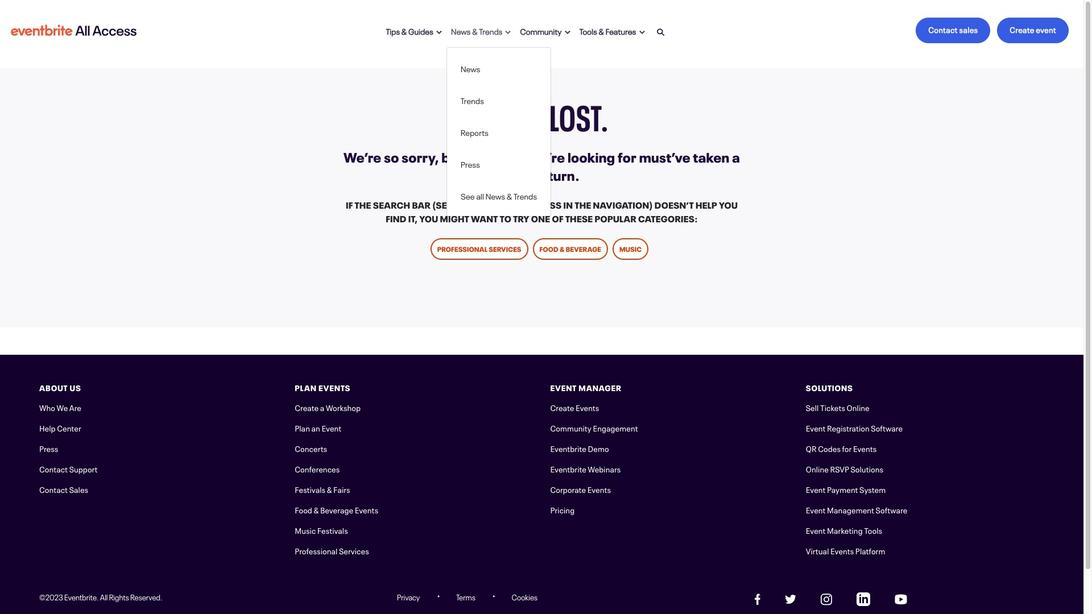 Task type: describe. For each thing, give the bounding box(es) containing it.
music link
[[613, 238, 649, 260]]

professional for professional services
[[438, 244, 488, 254]]

food for food & beverage events
[[295, 504, 312, 516]]

event management software
[[806, 504, 908, 516]]

who
[[39, 402, 55, 413]]

reserved.
[[130, 592, 163, 603]]

contact for contact support
[[39, 463, 68, 475]]

who we are
[[39, 402, 81, 413]]

see all news & trends
[[461, 190, 537, 201]]

& for beverage
[[314, 504, 319, 516]]

manager
[[579, 382, 622, 393]]

facebook image
[[755, 594, 761, 606]]

sell
[[806, 402, 819, 413]]

center
[[57, 422, 81, 434]]

1 vertical spatial press link
[[39, 443, 58, 454]]

0 vertical spatial press link
[[447, 153, 551, 174]]

software for event registration software
[[872, 422, 903, 434]]

event right the an at bottom
[[322, 422, 342, 434]]

event manager
[[551, 382, 622, 393]]

tools & features link
[[575, 18, 650, 43]]

create events
[[551, 402, 600, 413]]

professional services
[[438, 244, 522, 254]]

event registration software
[[806, 422, 903, 434]]

plan an event
[[295, 422, 342, 434]]

eventbrite webinars link
[[551, 463, 621, 475]]

so
[[384, 146, 399, 166]]

& for fairs
[[327, 484, 332, 495]]

food & beverage link
[[533, 238, 608, 260]]

software for event management software
[[876, 504, 908, 516]]

beverage
[[566, 244, 602, 254]]

music festivals
[[295, 525, 348, 536]]

we're for we're so sorry, but the page you're looking for must've taken a wrong turn.
[[344, 146, 382, 166]]

plan events
[[295, 382, 351, 393]]

event payment system
[[806, 484, 886, 495]]

reports link
[[447, 122, 551, 142]]

logo eventbrite image
[[9, 20, 138, 41]]

1 horizontal spatial online
[[847, 402, 870, 413]]

us
[[70, 382, 81, 393]]

sales
[[960, 23, 979, 35]]

doesn't
[[655, 198, 694, 211]]

events for create events
[[576, 402, 600, 413]]

glass
[[532, 198, 562, 211]]

terms
[[457, 592, 476, 603]]

(see
[[433, 198, 452, 211]]

contact sales
[[39, 484, 88, 495]]

conferences
[[295, 463, 340, 475]]

event management software link
[[806, 504, 908, 516]]

food & beverage events
[[295, 504, 379, 516]]

create for create event
[[1010, 23, 1035, 35]]

food for food & beverage
[[540, 244, 559, 254]]

might
[[440, 211, 470, 225]]

sell tickets online
[[806, 402, 870, 413]]

popular
[[595, 211, 637, 225]]

arrow image for tools & features
[[639, 30, 645, 35]]

demo
[[588, 443, 609, 454]]

event for event manager
[[551, 382, 577, 393]]

payment
[[828, 484, 859, 495]]

event for event management software
[[806, 504, 826, 516]]

linkedin image
[[857, 593, 871, 607]]

lost.
[[550, 88, 610, 141]]

youtube image
[[895, 595, 908, 605]]

online rsvp solutions link
[[806, 463, 884, 475]]

eventbrite for eventbrite demo
[[551, 443, 587, 454]]

events down "event registration software" link
[[854, 443, 877, 454]]

conferences link
[[295, 463, 340, 475]]

professional for professional services
[[295, 545, 338, 557]]

arrow image for trends
[[506, 30, 511, 35]]

the right the in
[[575, 198, 592, 211]]

a inside we're so sorry, but the page you're looking for must've taken a wrong turn.
[[733, 146, 740, 166]]

if
[[346, 198, 353, 211]]

see
[[461, 190, 475, 201]]

eventbrite.
[[64, 592, 99, 603]]

help
[[696, 198, 718, 211]]

professional services link
[[431, 238, 529, 260]]

corporate events link
[[551, 484, 611, 495]]

looking
[[568, 146, 616, 166]]

help center link
[[39, 422, 81, 434]]

codes
[[819, 443, 841, 454]]

beverage
[[320, 504, 354, 516]]

professional services
[[295, 545, 369, 557]]

music for music
[[620, 244, 642, 254]]

search icon image
[[657, 28, 665, 37]]

help
[[39, 422, 56, 434]]

guides
[[409, 25, 434, 36]]

bar
[[412, 198, 431, 211]]

tools & features
[[580, 25, 637, 36]]

create for create a workshop
[[295, 402, 319, 413]]

food & beverage events link
[[295, 504, 379, 516]]

contact sales link
[[39, 484, 88, 495]]

1 vertical spatial festivals
[[318, 525, 348, 536]]

events for virtual events platform
[[831, 545, 855, 557]]

the inside we're so sorry, but the page you're looking for must've taken a wrong turn.
[[466, 146, 487, 166]]

virtual events platform link
[[806, 545, 886, 557]]

community engagement
[[551, 422, 638, 434]]

who we are link
[[39, 402, 81, 413]]

contact sales link
[[917, 18, 991, 43]]

services
[[489, 244, 522, 254]]

search
[[373, 198, 411, 211]]

trends link
[[447, 90, 551, 110]]

sales
[[69, 484, 88, 495]]

music festivals link
[[295, 525, 348, 536]]

create a workshop
[[295, 402, 361, 413]]

news & trends link
[[447, 18, 516, 43]]

festivals & fairs link
[[295, 484, 350, 495]]

navigation)
[[593, 198, 653, 211]]

help center
[[39, 422, 81, 434]]

corporate events
[[551, 484, 611, 495]]

& for guides
[[402, 25, 407, 36]]

1 horizontal spatial you
[[719, 198, 738, 211]]

we're for we're lost.
[[474, 88, 545, 141]]

contact sales
[[929, 23, 979, 35]]

must've
[[640, 146, 691, 166]]

magnifying
[[472, 198, 531, 211]]

wrong
[[504, 164, 546, 184]]

0 horizontal spatial a
[[320, 402, 325, 413]]

marketing
[[828, 525, 863, 536]]

1 horizontal spatial tools
[[865, 525, 883, 536]]

the right if
[[355, 198, 371, 211]]

pricing link
[[551, 504, 575, 516]]

©2023
[[39, 592, 63, 603]]

0 horizontal spatial you
[[420, 211, 438, 225]]

community link
[[516, 18, 575, 43]]

news link
[[447, 58, 551, 78]]



Task type: locate. For each thing, give the bounding box(es) containing it.
eventbrite
[[551, 443, 587, 454], [551, 463, 587, 475]]

create for create events
[[551, 402, 575, 413]]

festivals down conferences "link"
[[295, 484, 326, 495]]

press down help
[[39, 443, 58, 454]]

press link down reports "link"
[[447, 153, 551, 174]]

1 vertical spatial news
[[461, 62, 481, 74]]

we're up "page" at the top of the page
[[474, 88, 545, 141]]

1 vertical spatial software
[[876, 504, 908, 516]]

it,
[[408, 211, 418, 225]]

arrow image
[[437, 30, 442, 35], [506, 30, 511, 35]]

tickets
[[821, 402, 846, 413]]

software right registration
[[872, 422, 903, 434]]

platform
[[856, 545, 886, 557]]

contact up contact sales link
[[39, 463, 68, 475]]

for right codes
[[843, 443, 852, 454]]

contact inside contact sales link
[[929, 23, 958, 35]]

you
[[719, 198, 738, 211], [420, 211, 438, 225]]

cookies link
[[512, 592, 538, 603]]

1 horizontal spatial press link
[[447, 153, 551, 174]]

0 vertical spatial tools
[[580, 25, 598, 36]]

festivals & fairs
[[295, 484, 350, 495]]

arrow image inside tips & guides link
[[437, 30, 442, 35]]

2 eventbrite from the top
[[551, 463, 587, 475]]

system
[[860, 484, 886, 495]]

0 horizontal spatial press link
[[39, 443, 58, 454]]

music for music festivals
[[295, 525, 316, 536]]

arrow image
[[565, 30, 571, 35], [639, 30, 645, 35]]

2 vertical spatial news
[[486, 190, 506, 201]]

0 horizontal spatial online
[[806, 463, 829, 475]]

news & trends
[[451, 25, 503, 36]]

2 arrow image from the left
[[506, 30, 511, 35]]

1 horizontal spatial arrow image
[[506, 30, 511, 35]]

tools inside tools & features link
[[580, 25, 598, 36]]

event
[[551, 382, 577, 393], [322, 422, 342, 434], [806, 422, 826, 434], [806, 484, 826, 495], [806, 504, 826, 516], [806, 525, 826, 536]]

0 horizontal spatial music
[[295, 525, 316, 536]]

events down event manager
[[576, 402, 600, 413]]

trends down wrong
[[514, 190, 537, 201]]

eventbrite for eventbrite webinars
[[551, 463, 587, 475]]

0 vertical spatial community
[[520, 25, 562, 36]]

plan for plan an event
[[295, 422, 310, 434]]

festivals up professional services link
[[318, 525, 348, 536]]

contact for contact sales
[[929, 23, 958, 35]]

0 vertical spatial eventbrite
[[551, 443, 587, 454]]

& for trends
[[473, 25, 478, 36]]

2 plan from the top
[[295, 422, 310, 434]]

2 arrow image from the left
[[639, 30, 645, 35]]

software
[[872, 422, 903, 434], [876, 504, 908, 516]]

1 horizontal spatial food
[[540, 244, 559, 254]]

0 vertical spatial professional
[[438, 244, 488, 254]]

solutions up the system at the right of the page
[[851, 463, 884, 475]]

corporate
[[551, 484, 586, 495]]

0 horizontal spatial arrow image
[[437, 30, 442, 35]]

2 vertical spatial contact
[[39, 484, 68, 495]]

community up news link
[[520, 25, 562, 36]]

0 horizontal spatial professional
[[295, 545, 338, 557]]

fairs
[[334, 484, 350, 495]]

services
[[339, 545, 369, 557]]

0 vertical spatial contact
[[929, 23, 958, 35]]

0 vertical spatial festivals
[[295, 484, 326, 495]]

1 vertical spatial music
[[295, 525, 316, 536]]

0 vertical spatial press
[[461, 158, 480, 169]]

software down the system at the right of the page
[[876, 504, 908, 516]]

are
[[69, 402, 81, 413]]

1 vertical spatial eventbrite
[[551, 463, 587, 475]]

1 horizontal spatial press
[[461, 158, 480, 169]]

2 vertical spatial trends
[[514, 190, 537, 201]]

arrow image for community
[[565, 30, 571, 35]]

arrow image inside news & trends link
[[506, 30, 511, 35]]

event payment system link
[[806, 484, 886, 495]]

1 arrow image from the left
[[437, 30, 442, 35]]

solutions
[[806, 382, 854, 393], [851, 463, 884, 475]]

2 horizontal spatial create
[[1010, 23, 1035, 35]]

we're left so
[[344, 146, 382, 166]]

page
[[490, 146, 522, 166]]

qr codes for events link
[[806, 443, 877, 454]]

online down qr at right
[[806, 463, 829, 475]]

0 horizontal spatial food
[[295, 504, 312, 516]]

sorry,
[[402, 146, 439, 166]]

0 vertical spatial music
[[620, 244, 642, 254]]

0 vertical spatial software
[[872, 422, 903, 434]]

0 vertical spatial we're
[[474, 88, 545, 141]]

news inside news link
[[461, 62, 481, 74]]

contact left sales
[[929, 23, 958, 35]]

if the search bar (see the magnifying glass in the navigation) doesn't help you find it, you might want to try one of these popular categories:
[[346, 198, 738, 225]]

the right (see
[[454, 198, 471, 211]]

online
[[847, 402, 870, 413], [806, 463, 829, 475]]

& for features
[[599, 25, 604, 36]]

music
[[620, 244, 642, 254], [295, 525, 316, 536]]

1 vertical spatial tools
[[865, 525, 883, 536]]

virtual
[[806, 545, 830, 557]]

& for beverage
[[560, 244, 565, 254]]

to
[[500, 211, 512, 225]]

workshop
[[326, 402, 361, 413]]

trends
[[480, 25, 503, 36], [461, 94, 484, 106], [514, 190, 537, 201]]

sell tickets online link
[[806, 402, 870, 413]]

1 horizontal spatial for
[[843, 443, 852, 454]]

concerts link
[[295, 443, 327, 454]]

press for the topmost press link
[[461, 158, 480, 169]]

arrow image for guides
[[437, 30, 442, 35]]

tools up 'platform'
[[865, 525, 883, 536]]

event for event payment system
[[806, 484, 826, 495]]

trends up news link
[[480, 25, 503, 36]]

professional down might
[[438, 244, 488, 254]]

news down news & trends
[[461, 62, 481, 74]]

music up professional services link
[[295, 525, 316, 536]]

instagram image
[[821, 594, 833, 606]]

we
[[57, 402, 68, 413]]

1 vertical spatial professional
[[295, 545, 338, 557]]

1 vertical spatial food
[[295, 504, 312, 516]]

events down webinars
[[588, 484, 611, 495]]

plan an event link
[[295, 422, 342, 434]]

news inside news & trends link
[[451, 25, 471, 36]]

event for event registration software
[[806, 422, 826, 434]]

qr
[[806, 443, 817, 454]]

event left management
[[806, 504, 826, 516]]

news for news & trends
[[451, 25, 471, 36]]

event up virtual
[[806, 525, 826, 536]]

food down "one"
[[540, 244, 559, 254]]

plan for plan events
[[295, 382, 317, 393]]

1 horizontal spatial a
[[733, 146, 740, 166]]

tips & guides link
[[382, 18, 447, 43]]

event marketing tools link
[[806, 525, 883, 536]]

0 vertical spatial trends
[[480, 25, 503, 36]]

support
[[69, 463, 98, 475]]

1 vertical spatial community
[[551, 422, 592, 434]]

cookies
[[512, 592, 538, 603]]

0 horizontal spatial for
[[618, 146, 637, 166]]

1 horizontal spatial music
[[620, 244, 642, 254]]

food
[[540, 244, 559, 254], [295, 504, 312, 516]]

professional services link
[[295, 545, 369, 557]]

but
[[442, 146, 463, 166]]

rsvp
[[831, 463, 850, 475]]

events for corporate events
[[588, 484, 611, 495]]

1 vertical spatial contact
[[39, 463, 68, 475]]

online up the event registration software
[[847, 402, 870, 413]]

professional down music festivals link
[[295, 545, 338, 557]]

press up 'see'
[[461, 158, 480, 169]]

& inside 'link'
[[560, 244, 565, 254]]

in
[[564, 198, 573, 211]]

0 horizontal spatial press
[[39, 443, 58, 454]]

0 vertical spatial a
[[733, 146, 740, 166]]

for inside we're so sorry, but the page you're looking for must've taken a wrong turn.
[[618, 146, 637, 166]]

online rsvp solutions
[[806, 463, 884, 475]]

arrow image left tools & features
[[565, 30, 571, 35]]

1 horizontal spatial create
[[551, 402, 575, 413]]

arrow image inside tools & features link
[[639, 30, 645, 35]]

event left "payment"
[[806, 484, 826, 495]]

0 horizontal spatial tools
[[580, 25, 598, 36]]

create up the an at bottom
[[295, 402, 319, 413]]

trends up reports
[[461, 94, 484, 106]]

food inside 'link'
[[540, 244, 559, 254]]

find
[[386, 211, 407, 225]]

a right taken
[[733, 146, 740, 166]]

we're
[[474, 88, 545, 141], [344, 146, 382, 166]]

eventbrite demo
[[551, 443, 609, 454]]

a down plan events
[[320, 402, 325, 413]]

1 horizontal spatial we're
[[474, 88, 545, 141]]

1 vertical spatial plan
[[295, 422, 310, 434]]

1 vertical spatial a
[[320, 402, 325, 413]]

eventbrite webinars
[[551, 463, 621, 475]]

1 horizontal spatial professional
[[438, 244, 488, 254]]

1 horizontal spatial arrow image
[[639, 30, 645, 35]]

you're
[[525, 146, 565, 166]]

event down sell
[[806, 422, 826, 434]]

news
[[451, 25, 471, 36], [461, 62, 481, 74], [486, 190, 506, 201]]

twitter image
[[785, 595, 797, 604]]

tools left features
[[580, 25, 598, 36]]

1 vertical spatial for
[[843, 443, 852, 454]]

0 vertical spatial for
[[618, 146, 637, 166]]

events down event marketing tools
[[831, 545, 855, 557]]

arrow image inside community link
[[565, 30, 571, 35]]

tips
[[386, 25, 400, 36]]

you right 'it,'
[[420, 211, 438, 225]]

community engagement link
[[551, 422, 638, 434]]

1 vertical spatial online
[[806, 463, 829, 475]]

news right guides
[[451, 25, 471, 36]]

reports
[[461, 126, 489, 137]]

events right beverage
[[355, 504, 379, 516]]

create down event manager
[[551, 402, 575, 413]]

create events link
[[551, 402, 600, 413]]

virtual events platform
[[806, 545, 886, 557]]

create event
[[1010, 23, 1057, 35]]

0 vertical spatial plan
[[295, 382, 317, 393]]

the right but
[[466, 146, 487, 166]]

about us
[[39, 382, 81, 393]]

news inside see all news & trends link
[[486, 190, 506, 201]]

event
[[1037, 23, 1057, 35]]

we're inside we're so sorry, but the page you're looking for must've taken a wrong turn.
[[344, 146, 382, 166]]

we're so sorry, but the page you're looking for must've taken a wrong turn.
[[344, 146, 740, 184]]

create left event
[[1010, 23, 1035, 35]]

plan up create a workshop
[[295, 382, 317, 393]]

1 vertical spatial trends
[[461, 94, 484, 106]]

0 vertical spatial solutions
[[806, 382, 854, 393]]

webinars
[[588, 463, 621, 475]]

1 vertical spatial solutions
[[851, 463, 884, 475]]

contact support
[[39, 463, 98, 475]]

create
[[1010, 23, 1035, 35], [295, 402, 319, 413], [551, 402, 575, 413]]

1 arrow image from the left
[[565, 30, 571, 35]]

you right help
[[719, 198, 738, 211]]

eventbrite up eventbrite webinars on the bottom right of page
[[551, 443, 587, 454]]

arrow image right news & trends
[[506, 30, 511, 35]]

we're lost.
[[474, 88, 610, 141]]

music down the popular
[[620, 244, 642, 254]]

create a workshop link
[[295, 402, 361, 413]]

event up create events link
[[551, 382, 577, 393]]

food up the music festivals
[[295, 504, 312, 516]]

a
[[733, 146, 740, 166], [320, 402, 325, 413]]

1 plan from the top
[[295, 382, 317, 393]]

all
[[477, 190, 484, 201]]

eventbrite up the corporate
[[551, 463, 587, 475]]

events for plan events
[[319, 382, 351, 393]]

0 horizontal spatial we're
[[344, 146, 382, 166]]

for right looking
[[618, 146, 637, 166]]

0 vertical spatial online
[[847, 402, 870, 413]]

0 horizontal spatial arrow image
[[565, 30, 571, 35]]

categories:
[[639, 211, 698, 225]]

community for community
[[520, 25, 562, 36]]

1 eventbrite from the top
[[551, 443, 587, 454]]

plan left the an at bottom
[[295, 422, 310, 434]]

event for event marketing tools
[[806, 525, 826, 536]]

0 vertical spatial food
[[540, 244, 559, 254]]

solutions up tickets
[[806, 382, 854, 393]]

events up create a workshop
[[319, 382, 351, 393]]

tools
[[580, 25, 598, 36], [865, 525, 883, 536]]

the
[[466, 146, 487, 166], [355, 198, 371, 211], [454, 198, 471, 211], [575, 198, 592, 211]]

1 vertical spatial press
[[39, 443, 58, 454]]

0 vertical spatial news
[[451, 25, 471, 36]]

contact left the sales on the bottom left of the page
[[39, 484, 68, 495]]

community down create events link
[[551, 422, 592, 434]]

press for the bottommost press link
[[39, 443, 58, 454]]

news right the all
[[486, 190, 506, 201]]

1 vertical spatial we're
[[344, 146, 382, 166]]

press link down help
[[39, 443, 58, 454]]

concerts
[[295, 443, 327, 454]]

contact for contact sales
[[39, 484, 68, 495]]

news for news
[[461, 62, 481, 74]]

arrow image right guides
[[437, 30, 442, 35]]

community for community engagement
[[551, 422, 592, 434]]

engagement
[[593, 422, 638, 434]]

arrow image left search icon
[[639, 30, 645, 35]]

0 horizontal spatial create
[[295, 402, 319, 413]]



Task type: vqa. For each thing, say whether or not it's contained in the screenshot.
& corresponding to Trends
yes



